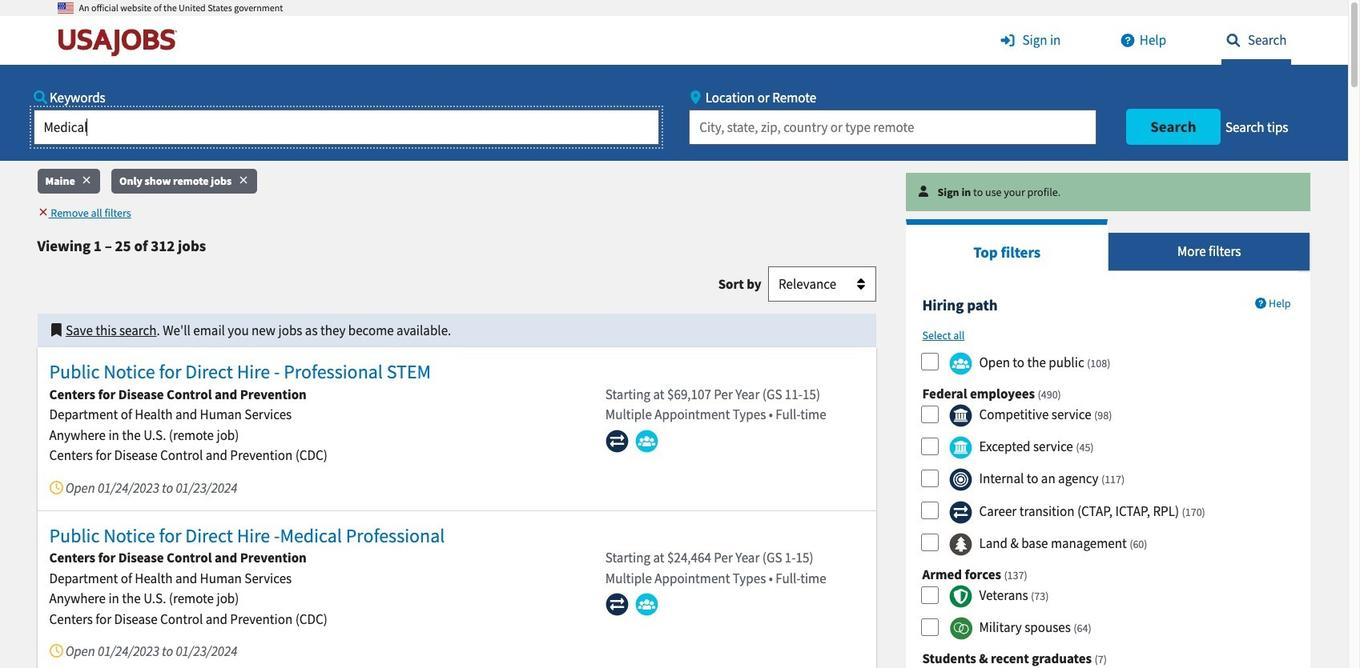 Task type: vqa. For each thing, say whether or not it's contained in the screenshot.
National Guard & Reserves image
no



Task type: describe. For each thing, give the bounding box(es) containing it.
header element
[[0, 0, 1348, 161]]

remove all filters image
[[37, 207, 48, 218]]

veterans image
[[949, 586, 973, 609]]

u.s. flag image
[[57, 0, 73, 16]]

land & base management image
[[949, 533, 973, 556]]

City, state, zip, country or type remote text field
[[689, 109, 1096, 145]]

career transition (ctap, ictap, rpl) image
[[949, 501, 973, 524]]



Task type: locate. For each thing, give the bounding box(es) containing it.
Job title, dept., agency, series or occupation text field
[[33, 109, 659, 145]]

usajobs logo image
[[57, 28, 184, 57]]

hiring path help image
[[1255, 298, 1267, 309]]

tab list
[[906, 219, 1311, 272]]

help image
[[1116, 34, 1140, 47]]

main navigation element
[[0, 16, 1348, 161]]

competitive service image
[[949, 405, 973, 428]]

excepted service image
[[949, 437, 973, 460]]

job search image
[[1221, 34, 1245, 47]]

internal to an agency image
[[949, 469, 973, 492]]

military spouses image
[[949, 618, 973, 641]]

open to the public image
[[949, 352, 973, 376]]



